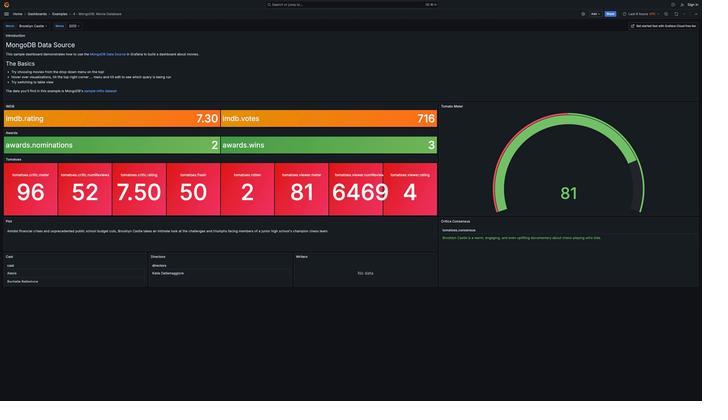 Task type: vqa. For each thing, say whether or not it's contained in the screenshot.
cell
yes



Task type: locate. For each thing, give the bounding box(es) containing it.
grafana image
[[4, 2, 9, 7]]

zoom out time range image
[[665, 12, 669, 16]]

refresh dashboard image
[[675, 12, 679, 16]]

news image
[[681, 2, 685, 7]]

open menu image
[[4, 11, 9, 17]]

dashboard settings image
[[582, 12, 586, 16]]

cell
[[6, 227, 435, 235], [441, 234, 697, 242], [6, 269, 145, 277], [151, 269, 290, 277], [6, 278, 145, 286]]

auto refresh turned off. choose refresh time interval image
[[683, 12, 687, 16]]

help image
[[672, 2, 676, 7]]



